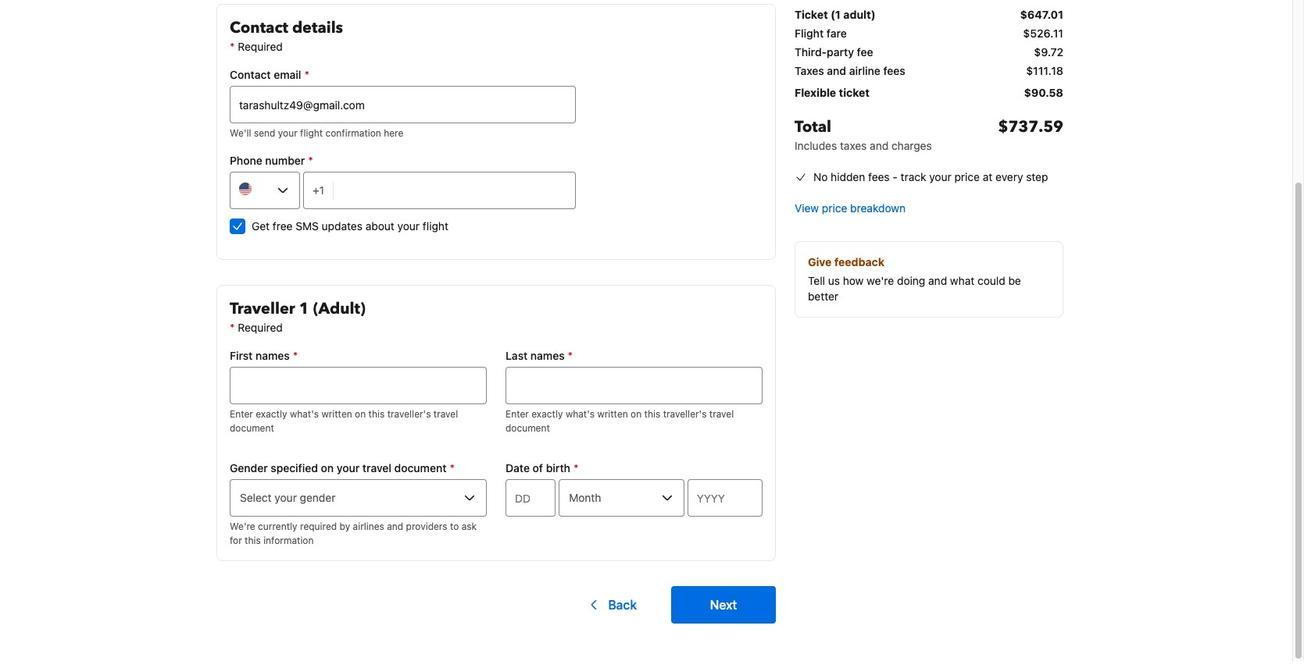 Task type: vqa. For each thing, say whether or not it's contained in the screenshot.
left this
yes



Task type: locate. For each thing, give the bounding box(es) containing it.
names for first names
[[256, 349, 290, 363]]

how
[[843, 274, 864, 288]]

and inside give feedback tell us how we're doing and what could be better
[[928, 274, 947, 288]]

this inside 'we're currently required by airlines and providers to ask for this information'
[[245, 535, 261, 547]]

1 enter exactly what's written on this traveller's travel document alert from the left
[[230, 408, 487, 436]]

1 horizontal spatial on
[[355, 409, 366, 420]]

price left at
[[955, 170, 980, 184]]

fees inside taxes and airline fees cell
[[883, 64, 906, 77]]

party
[[827, 45, 854, 59]]

2 exactly from the left
[[532, 409, 563, 420]]

enter exactly what's written on this traveller's travel document alert for last names *
[[506, 408, 763, 436]]

names
[[256, 349, 290, 363], [531, 349, 565, 363]]

$111.18 cell
[[1026, 63, 1064, 79]]

0 vertical spatial fees
[[883, 64, 906, 77]]

2 written from the left
[[597, 409, 628, 420]]

we're
[[867, 274, 894, 288]]

specified
[[271, 462, 318, 475]]

1 horizontal spatial this
[[369, 409, 385, 420]]

5 row from the top
[[795, 82, 1064, 104]]

1 vertical spatial fees
[[868, 170, 890, 184]]

flight fare
[[795, 27, 847, 40]]

flexible ticket
[[795, 86, 870, 99]]

0 vertical spatial flight
[[300, 127, 323, 139]]

contact up contact email * on the top left
[[230, 17, 288, 38]]

travel for first names *
[[434, 409, 458, 420]]

and inside 'we're currently required by airlines and providers to ask for this information'
[[387, 521, 403, 533]]

what's up the specified
[[290, 409, 319, 420]]

row
[[795, 4, 1064, 26], [795, 26, 1064, 45], [795, 45, 1064, 63], [795, 63, 1064, 82], [795, 82, 1064, 104], [795, 104, 1064, 160]]

0 horizontal spatial flight
[[300, 127, 323, 139]]

required up contact email * on the top left
[[238, 40, 283, 53]]

contact for contact email
[[230, 68, 271, 81]]

1 horizontal spatial what's
[[566, 409, 595, 420]]

1
[[299, 299, 309, 320]]

1 vertical spatial contact
[[230, 68, 271, 81]]

and right taxes
[[870, 139, 889, 152]]

and inside total includes taxes and charges
[[870, 139, 889, 152]]

names right first at the left
[[256, 349, 290, 363]]

0 horizontal spatial what's
[[290, 409, 319, 420]]

$526.11
[[1023, 27, 1064, 40]]

1 traveller's from the left
[[387, 409, 431, 420]]

and left what
[[928, 274, 947, 288]]

document for last
[[506, 423, 550, 434]]

get free sms updates about your flight
[[252, 220, 449, 233]]

your right send at top
[[278, 127, 298, 139]]

and down "third-party fee" cell
[[827, 64, 846, 77]]

updates
[[322, 220, 363, 233]]

* right birth
[[574, 462, 579, 475]]

* for first names *
[[293, 349, 298, 363]]

price
[[955, 170, 980, 184], [822, 202, 847, 215]]

what's up birth
[[566, 409, 595, 420]]

1 vertical spatial flight
[[423, 220, 449, 233]]

$737.59 cell
[[998, 116, 1064, 154]]

enter exactly what's written on this traveller's travel document up gender specified on your travel document * at the left
[[230, 409, 458, 434]]

None field
[[230, 367, 487, 405], [506, 367, 763, 405], [230, 367, 487, 405], [506, 367, 763, 405]]

on for first names *
[[355, 409, 366, 420]]

table
[[795, 4, 1064, 160]]

required inside traveller 1 (adult) required
[[238, 321, 283, 334]]

send
[[254, 127, 275, 139]]

2 row from the top
[[795, 26, 1064, 45]]

phone
[[230, 154, 262, 167]]

taxes
[[840, 139, 867, 152]]

give feedback tell us how we're doing and what could be better
[[808, 256, 1021, 303]]

0 horizontal spatial enter exactly what's written on this traveller's travel document alert
[[230, 408, 487, 436]]

document up date
[[506, 423, 550, 434]]

$9.72
[[1034, 45, 1064, 59]]

0 horizontal spatial enter exactly what's written on this traveller's travel document
[[230, 409, 458, 434]]

2 names from the left
[[531, 349, 565, 363]]

4 row from the top
[[795, 63, 1064, 82]]

providers
[[406, 521, 447, 533]]

total includes taxes and charges
[[795, 116, 932, 152]]

view price breakdown link
[[795, 201, 906, 216]]

price right view
[[822, 202, 847, 215]]

third-party fee cell
[[795, 45, 873, 60]]

$9.72 cell
[[1034, 45, 1064, 60]]

charges
[[892, 139, 932, 152]]

flight up 'number'
[[300, 127, 323, 139]]

1 horizontal spatial flight
[[423, 220, 449, 233]]

flight down "phone number" telephone field
[[423, 220, 449, 233]]

fees right "airline"
[[883, 64, 906, 77]]

we're currently required by airlines and providers to ask for this information alert
[[230, 520, 487, 549]]

taxes and airline fees cell
[[795, 63, 906, 79]]

1 required from the top
[[238, 40, 283, 53]]

$647.01 cell
[[1020, 7, 1064, 23]]

exactly
[[256, 409, 287, 420], [532, 409, 563, 420]]

be
[[1008, 274, 1021, 288]]

written
[[322, 409, 352, 420], [597, 409, 628, 420]]

+1
[[313, 184, 324, 197]]

2 enter exactly what's written on this traveller's travel document alert from the left
[[506, 408, 763, 436]]

1 horizontal spatial enter exactly what's written on this traveller's travel document
[[506, 409, 734, 434]]

1 horizontal spatial names
[[531, 349, 565, 363]]

row containing ticket (1 adult)
[[795, 4, 1064, 26]]

traveller's
[[387, 409, 431, 420], [663, 409, 707, 420]]

row containing flight fare
[[795, 26, 1064, 45]]

exactly up date of birth *
[[532, 409, 563, 420]]

enter exactly what's written on this traveller's travel document alert
[[230, 408, 487, 436], [506, 408, 763, 436]]

every
[[996, 170, 1023, 184]]

currently
[[258, 521, 297, 533]]

back
[[608, 599, 637, 613]]

next
[[710, 599, 737, 613]]

1 horizontal spatial written
[[597, 409, 628, 420]]

* up to
[[450, 462, 455, 475]]

flight
[[300, 127, 323, 139], [423, 220, 449, 233]]

contact left email
[[230, 68, 271, 81]]

* right email
[[304, 68, 309, 81]]

document up gender
[[230, 423, 274, 434]]

enter
[[230, 409, 253, 420], [506, 409, 529, 420]]

travel
[[434, 409, 458, 420], [709, 409, 734, 420], [363, 462, 392, 475]]

3 row from the top
[[795, 45, 1064, 63]]

contact details required
[[230, 17, 343, 53]]

6 row from the top
[[795, 104, 1064, 160]]

2 horizontal spatial on
[[631, 409, 642, 420]]

we're currently required by airlines and providers to ask for this information
[[230, 521, 477, 547]]

2 horizontal spatial document
[[506, 423, 550, 434]]

0 vertical spatial required
[[238, 40, 283, 53]]

1 vertical spatial required
[[238, 321, 283, 334]]

row containing taxes and airline fees
[[795, 63, 1064, 82]]

enter exactly what's written on this traveller's travel document for last names *
[[506, 409, 734, 434]]

tell
[[808, 274, 825, 288]]

* right last
[[568, 349, 573, 363]]

airline
[[849, 64, 881, 77]]

* down traveller 1 (adult) required
[[293, 349, 298, 363]]

phone number *
[[230, 154, 313, 167]]

1 what's from the left
[[290, 409, 319, 420]]

row containing total
[[795, 104, 1064, 160]]

birth
[[546, 462, 570, 475]]

we'll send your flight confirmation here
[[230, 127, 404, 139]]

2 required from the top
[[238, 321, 283, 334]]

1 horizontal spatial enter
[[506, 409, 529, 420]]

1 horizontal spatial exactly
[[532, 409, 563, 420]]

and right airlines
[[387, 521, 403, 533]]

1 horizontal spatial traveller's
[[663, 409, 707, 420]]

1 written from the left
[[322, 409, 352, 420]]

None email field
[[230, 86, 576, 123]]

view price breakdown element
[[795, 201, 906, 216]]

0 horizontal spatial traveller's
[[387, 409, 431, 420]]

enter up gender
[[230, 409, 253, 420]]

Enter your day of birth, using two digits telephone field
[[506, 480, 556, 517]]

document
[[230, 423, 274, 434], [506, 423, 550, 434], [394, 462, 447, 475]]

0 horizontal spatial written
[[322, 409, 352, 420]]

we're
[[230, 521, 255, 533]]

1 horizontal spatial travel
[[434, 409, 458, 420]]

your right the specified
[[337, 462, 360, 475]]

required down traveller
[[238, 321, 283, 334]]

total cell
[[795, 116, 932, 154]]

0 horizontal spatial enter
[[230, 409, 253, 420]]

required
[[300, 521, 337, 533]]

contact
[[230, 17, 288, 38], [230, 68, 271, 81]]

we'll send your flight confirmation here alert
[[230, 127, 576, 141]]

this
[[369, 409, 385, 420], [644, 409, 661, 420], [245, 535, 261, 547]]

1 vertical spatial price
[[822, 202, 847, 215]]

enter up date
[[506, 409, 529, 420]]

third-
[[795, 45, 827, 59]]

0 horizontal spatial document
[[230, 423, 274, 434]]

0 horizontal spatial exactly
[[256, 409, 287, 420]]

on for last names *
[[631, 409, 642, 420]]

1 names from the left
[[256, 349, 290, 363]]

exactly for last names
[[532, 409, 563, 420]]

flexible ticket cell
[[795, 85, 870, 101]]

2 horizontal spatial this
[[644, 409, 661, 420]]

2 enter from the left
[[506, 409, 529, 420]]

2 traveller's from the left
[[663, 409, 707, 420]]

2 what's from the left
[[566, 409, 595, 420]]

required
[[238, 40, 283, 53], [238, 321, 283, 334]]

fee
[[857, 45, 873, 59]]

contact inside the contact details required
[[230, 17, 288, 38]]

1 horizontal spatial enter exactly what's written on this traveller's travel document alert
[[506, 408, 763, 436]]

of
[[533, 462, 543, 475]]

1 exactly from the left
[[256, 409, 287, 420]]

0 horizontal spatial this
[[245, 535, 261, 547]]

1 enter exactly what's written on this traveller's travel document from the left
[[230, 409, 458, 434]]

enter exactly what's written on this traveller's travel document up birth
[[506, 409, 734, 434]]

document up providers
[[394, 462, 447, 475]]

exactly up gender
[[256, 409, 287, 420]]

1 enter from the left
[[230, 409, 253, 420]]

track
[[901, 170, 926, 184]]

2 horizontal spatial travel
[[709, 409, 734, 420]]

your
[[278, 127, 298, 139], [929, 170, 952, 184], [397, 220, 420, 233], [337, 462, 360, 475]]

we'll
[[230, 127, 251, 139]]

number
[[265, 154, 305, 167]]

gender
[[230, 462, 268, 475]]

*
[[304, 68, 309, 81], [308, 154, 313, 167], [293, 349, 298, 363], [568, 349, 573, 363], [450, 462, 455, 475], [574, 462, 579, 475]]

names for last names
[[531, 349, 565, 363]]

what's
[[290, 409, 319, 420], [566, 409, 595, 420]]

* right 'number'
[[308, 154, 313, 167]]

information
[[263, 535, 314, 547]]

last
[[506, 349, 528, 363]]

2 contact from the top
[[230, 68, 271, 81]]

names right last
[[531, 349, 565, 363]]

1 row from the top
[[795, 4, 1064, 26]]

step
[[1026, 170, 1048, 184]]

0 horizontal spatial names
[[256, 349, 290, 363]]

no
[[814, 170, 828, 184]]

fees
[[883, 64, 906, 77], [868, 170, 890, 184]]

2 enter exactly what's written on this traveller's travel document from the left
[[506, 409, 734, 434]]

0 vertical spatial price
[[955, 170, 980, 184]]

Phone number telephone field
[[334, 172, 576, 209]]

0 vertical spatial contact
[[230, 17, 288, 38]]

details
[[292, 17, 343, 38]]

fees left -
[[868, 170, 890, 184]]

1 contact from the top
[[230, 17, 288, 38]]



Task type: describe. For each thing, give the bounding box(es) containing it.
flight fare cell
[[795, 26, 847, 41]]

written for first names *
[[322, 409, 352, 420]]

ticket
[[795, 8, 828, 21]]

date of birth *
[[506, 462, 579, 475]]

taxes and airline fees
[[795, 64, 906, 77]]

taxes
[[795, 64, 824, 77]]

flight
[[795, 27, 824, 40]]

(adult)
[[313, 299, 366, 320]]

for
[[230, 535, 242, 547]]

could
[[978, 274, 1006, 288]]

gender specified on your travel document *
[[230, 462, 455, 475]]

us
[[828, 274, 840, 288]]

your inside alert
[[278, 127, 298, 139]]

third-party fee
[[795, 45, 873, 59]]

exactly for first names
[[256, 409, 287, 420]]

written for last names *
[[597, 409, 628, 420]]

enter exactly what's written on this traveller's travel document for first names *
[[230, 409, 458, 434]]

here
[[384, 127, 404, 139]]

by
[[340, 521, 350, 533]]

enter for first
[[230, 409, 253, 420]]

Enter your birth year, using four digits telephone field
[[687, 480, 763, 517]]

your right track
[[929, 170, 952, 184]]

table containing total
[[795, 4, 1064, 160]]

first names *
[[230, 349, 298, 363]]

traveller's for first names *
[[387, 409, 431, 420]]

last names *
[[506, 349, 573, 363]]

0 horizontal spatial price
[[822, 202, 847, 215]]

$526.11 cell
[[1023, 26, 1064, 41]]

contact email *
[[230, 68, 309, 81]]

and inside cell
[[827, 64, 846, 77]]

total
[[795, 116, 832, 138]]

doing
[[897, 274, 926, 288]]

flexible
[[795, 86, 836, 99]]

first
[[230, 349, 253, 363]]

travel for last names *
[[709, 409, 734, 420]]

$90.58 cell
[[1024, 85, 1064, 101]]

back button
[[577, 587, 646, 624]]

hidden
[[831, 170, 865, 184]]

date
[[506, 462, 530, 475]]

no hidden fees - track your price at every step
[[814, 170, 1048, 184]]

0 horizontal spatial on
[[321, 462, 334, 475]]

$647.01
[[1020, 8, 1064, 21]]

row containing flexible ticket
[[795, 82, 1064, 104]]

ask
[[462, 521, 477, 533]]

traveller 1 (adult) required
[[230, 299, 366, 334]]

get
[[252, 220, 270, 233]]

view price breakdown
[[795, 202, 906, 215]]

ticket (1 adult) cell
[[795, 7, 876, 23]]

$737.59
[[998, 116, 1064, 138]]

* for last names *
[[568, 349, 573, 363]]

feedback
[[834, 256, 885, 269]]

row containing third-party fee
[[795, 45, 1064, 63]]

fare
[[827, 27, 847, 40]]

adult)
[[844, 8, 876, 21]]

sms
[[296, 220, 319, 233]]

confirmation
[[326, 127, 381, 139]]

your right about
[[397, 220, 420, 233]]

contact for contact details
[[230, 17, 288, 38]]

ticket
[[839, 86, 870, 99]]

traveller
[[230, 299, 295, 320]]

better
[[808, 290, 839, 303]]

includes
[[795, 139, 837, 152]]

traveller's for last names *
[[663, 409, 707, 420]]

view
[[795, 202, 819, 215]]

-
[[893, 170, 898, 184]]

0 horizontal spatial travel
[[363, 462, 392, 475]]

what's for first names *
[[290, 409, 319, 420]]

* for contact email *
[[304, 68, 309, 81]]

flight inside alert
[[300, 127, 323, 139]]

* for phone number *
[[308, 154, 313, 167]]

airlines
[[353, 521, 384, 533]]

$90.58
[[1024, 86, 1064, 99]]

next button
[[671, 587, 776, 624]]

what
[[950, 274, 975, 288]]

1 horizontal spatial price
[[955, 170, 980, 184]]

email
[[274, 68, 301, 81]]

at
[[983, 170, 993, 184]]

this for first names *
[[369, 409, 385, 420]]

what's for last names *
[[566, 409, 595, 420]]

about
[[366, 220, 395, 233]]

$111.18
[[1026, 64, 1064, 77]]

to
[[450, 521, 459, 533]]

enter for last
[[506, 409, 529, 420]]

this for last names *
[[644, 409, 661, 420]]

ticket (1 adult)
[[795, 8, 876, 21]]

1 horizontal spatial document
[[394, 462, 447, 475]]

document for first
[[230, 423, 274, 434]]

breakdown
[[850, 202, 906, 215]]

enter exactly what's written on this traveller's travel document alert for first names *
[[230, 408, 487, 436]]

free
[[273, 220, 293, 233]]

required inside the contact details required
[[238, 40, 283, 53]]

(1
[[831, 8, 841, 21]]

give
[[808, 256, 832, 269]]



